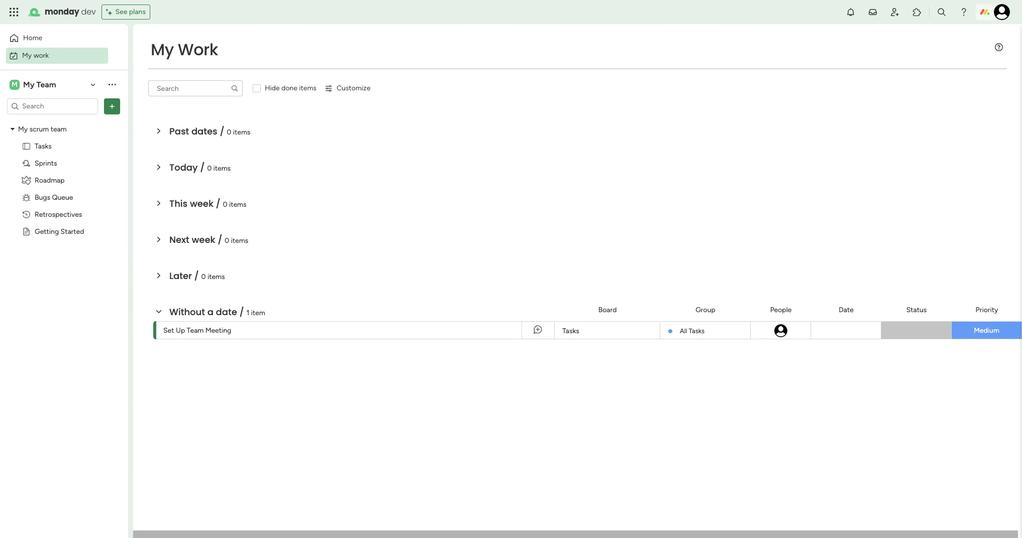 Task type: locate. For each thing, give the bounding box(es) containing it.
team right up
[[187, 327, 204, 335]]

roadmap
[[35, 176, 65, 185]]

0 inside the past dates / 0 items
[[227, 128, 231, 137]]

0
[[227, 128, 231, 137], [207, 164, 212, 173], [223, 201, 227, 209], [225, 237, 229, 245], [201, 273, 206, 281]]

items right "done"
[[299, 84, 317, 92]]

customize
[[337, 84, 371, 92]]

team up search in workspace 'field'
[[36, 80, 56, 89]]

1 public board image from the top
[[22, 141, 31, 151]]

0 for past dates /
[[227, 128, 231, 137]]

my for my work
[[22, 51, 32, 60]]

without
[[169, 306, 205, 319]]

next
[[169, 234, 189, 246]]

later / 0 items
[[169, 270, 225, 282]]

week right next
[[192, 234, 215, 246]]

my scrum team
[[18, 125, 67, 133]]

1 horizontal spatial tasks
[[562, 327, 579, 336]]

0 vertical spatial week
[[190, 197, 214, 210]]

0 down this week / 0 items
[[225, 237, 229, 245]]

public board image
[[22, 141, 31, 151], [22, 227, 31, 236]]

medium
[[974, 327, 999, 335]]

option
[[0, 120, 128, 122]]

/ right later at the left bottom of page
[[194, 270, 199, 282]]

date
[[216, 306, 237, 319]]

bugs queue
[[35, 193, 73, 202]]

list box containing my scrum team
[[0, 119, 128, 376]]

dev
[[81, 6, 96, 18]]

1 horizontal spatial team
[[187, 327, 204, 335]]

my right the workspace icon
[[23, 80, 34, 89]]

/ right dates
[[220, 125, 224, 138]]

/ right the today
[[200, 161, 205, 174]]

2 public board image from the top
[[22, 227, 31, 236]]

my left the "work"
[[151, 38, 174, 61]]

my inside button
[[22, 51, 32, 60]]

maria williams image
[[994, 4, 1010, 20]]

meeting
[[205, 327, 231, 335]]

later
[[169, 270, 192, 282]]

see plans
[[115, 8, 146, 16]]

1 vertical spatial public board image
[[22, 227, 31, 236]]

0 horizontal spatial team
[[36, 80, 56, 89]]

0 inside next week / 0 items
[[225, 237, 229, 245]]

public board image down scrum
[[22, 141, 31, 151]]

maria williams image
[[773, 324, 788, 339]]

items
[[299, 84, 317, 92], [233, 128, 250, 137], [213, 164, 231, 173], [229, 201, 247, 209], [231, 237, 248, 245], [208, 273, 225, 281]]

priority
[[976, 306, 998, 314]]

/
[[220, 125, 224, 138], [200, 161, 205, 174], [216, 197, 221, 210], [218, 234, 222, 246], [194, 270, 199, 282], [239, 306, 244, 319]]

week
[[190, 197, 214, 210], [192, 234, 215, 246]]

/ up next week / 0 items
[[216, 197, 221, 210]]

list box
[[0, 119, 128, 376]]

items down this week / 0 items
[[231, 237, 248, 245]]

0 for this week /
[[223, 201, 227, 209]]

m
[[12, 80, 18, 89]]

/ down this week / 0 items
[[218, 234, 222, 246]]

started
[[61, 227, 84, 236]]

items inside later / 0 items
[[208, 273, 225, 281]]

people
[[770, 306, 792, 314]]

bugs
[[35, 193, 50, 202]]

my inside workspace selection element
[[23, 80, 34, 89]]

search everything image
[[937, 7, 947, 17]]

my right caret down image
[[18, 125, 28, 133]]

home button
[[6, 30, 108, 46]]

items inside this week / 0 items
[[229, 201, 247, 209]]

dates
[[191, 125, 217, 138]]

1
[[246, 309, 249, 318]]

Search in workspace field
[[21, 101, 84, 112]]

status
[[906, 306, 927, 314]]

0 for next week /
[[225, 237, 229, 245]]

monday dev
[[45, 6, 96, 18]]

scrum
[[29, 125, 49, 133]]

board
[[598, 306, 617, 314]]

0 right later at the left bottom of page
[[201, 273, 206, 281]]

0 vertical spatial team
[[36, 80, 56, 89]]

my left work
[[22, 51, 32, 60]]

menu image
[[995, 43, 1003, 51]]

0 up next week / 0 items
[[223, 201, 227, 209]]

team
[[36, 80, 56, 89], [187, 327, 204, 335]]

items right dates
[[233, 128, 250, 137]]

help image
[[959, 7, 969, 17]]

my
[[151, 38, 174, 61], [22, 51, 32, 60], [23, 80, 34, 89], [18, 125, 28, 133]]

caret down image
[[11, 126, 15, 133]]

this week / 0 items
[[169, 197, 247, 210]]

0 vertical spatial public board image
[[22, 141, 31, 151]]

0 right dates
[[227, 128, 231, 137]]

item
[[251, 309, 265, 318]]

this
[[169, 197, 188, 210]]

0 inside this week / 0 items
[[223, 201, 227, 209]]

public board image left getting
[[22, 227, 31, 236]]

None search field
[[148, 80, 243, 96]]

items inside the past dates / 0 items
[[233, 128, 250, 137]]

/ left 1
[[239, 306, 244, 319]]

tasks inside 'list box'
[[35, 142, 52, 151]]

1 vertical spatial week
[[192, 234, 215, 246]]

notifications image
[[846, 7, 856, 17]]

without a date / 1 item
[[169, 306, 265, 319]]

0 right the today
[[207, 164, 212, 173]]

items up next week / 0 items
[[229, 201, 247, 209]]

all
[[680, 328, 687, 335]]

my work
[[22, 51, 49, 60]]

0 horizontal spatial tasks
[[35, 142, 52, 151]]

options image
[[107, 101, 117, 111]]

my for my work
[[151, 38, 174, 61]]

past dates / 0 items
[[169, 125, 250, 138]]

week right this
[[190, 197, 214, 210]]

past
[[169, 125, 189, 138]]

items up without a date / 1 item
[[208, 273, 225, 281]]

week for this
[[190, 197, 214, 210]]

work
[[33, 51, 49, 60]]

my work
[[151, 38, 218, 61]]

work
[[178, 38, 218, 61]]

all tasks
[[680, 328, 705, 335]]

0 inside today / 0 items
[[207, 164, 212, 173]]

items up this week / 0 items
[[213, 164, 231, 173]]

my team
[[23, 80, 56, 89]]

tasks
[[35, 142, 52, 151], [562, 327, 579, 336], [689, 328, 705, 335]]

week for next
[[192, 234, 215, 246]]

my for my team
[[23, 80, 34, 89]]

customize button
[[321, 80, 375, 96]]



Task type: describe. For each thing, give the bounding box(es) containing it.
inbox image
[[868, 7, 878, 17]]

hide
[[265, 84, 280, 92]]

up
[[176, 327, 185, 335]]

home
[[23, 34, 42, 42]]

queue
[[52, 193, 73, 202]]

next week / 0 items
[[169, 234, 248, 246]]

getting started
[[35, 227, 84, 236]]

plans
[[129, 8, 146, 16]]

retrospectives
[[35, 210, 82, 219]]

hide done items
[[265, 84, 317, 92]]

items inside today / 0 items
[[213, 164, 231, 173]]

apps image
[[912, 7, 922, 17]]

tasks link
[[561, 322, 654, 340]]

date
[[839, 306, 854, 314]]

workspace image
[[10, 79, 20, 90]]

monday
[[45, 6, 79, 18]]

done
[[281, 84, 297, 92]]

group
[[696, 306, 715, 314]]

my for my scrum team
[[18, 125, 28, 133]]

Filter dashboard by text search field
[[148, 80, 243, 96]]

items inside next week / 0 items
[[231, 237, 248, 245]]

workspace options image
[[107, 80, 117, 90]]

workspace selection element
[[10, 79, 58, 91]]

team
[[51, 125, 67, 133]]

select product image
[[9, 7, 19, 17]]

today
[[169, 161, 198, 174]]

public board image for tasks
[[22, 141, 31, 151]]

team inside workspace selection element
[[36, 80, 56, 89]]

invite members image
[[890, 7, 900, 17]]

set
[[163, 327, 174, 335]]

public board image for getting started
[[22, 227, 31, 236]]

see
[[115, 8, 127, 16]]

2 horizontal spatial tasks
[[689, 328, 705, 335]]

my work button
[[6, 47, 108, 64]]

set up team meeting
[[163, 327, 231, 335]]

getting
[[35, 227, 59, 236]]

1 vertical spatial team
[[187, 327, 204, 335]]

0 inside later / 0 items
[[201, 273, 206, 281]]

sprints
[[35, 159, 57, 168]]

today / 0 items
[[169, 161, 231, 174]]

see plans button
[[102, 5, 150, 20]]

a
[[207, 306, 213, 319]]

search image
[[231, 84, 239, 92]]



Task type: vqa. For each thing, say whether or not it's contained in the screenshot.
5
no



